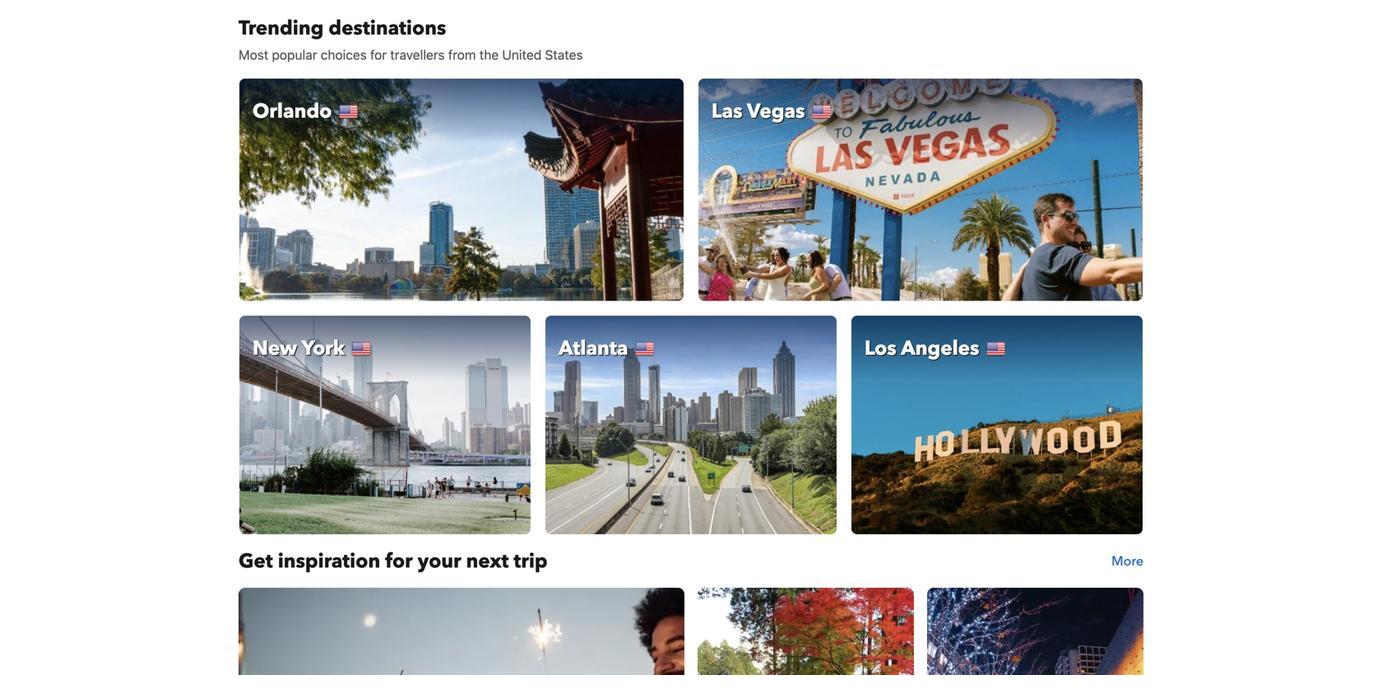 Task type: describe. For each thing, give the bounding box(es) containing it.
trip
[[514, 548, 548, 575]]

new york
[[253, 335, 345, 362]]

las vegas link
[[698, 78, 1144, 302]]

choices
[[321, 47, 367, 62]]

travellers
[[390, 47, 445, 62]]

los angeles
[[865, 335, 980, 362]]

trending destinations most popular choices for travellers from the united states
[[239, 15, 583, 62]]

united
[[502, 47, 542, 62]]

states
[[545, 47, 583, 62]]

new york link
[[239, 315, 532, 535]]

los angeles link
[[851, 315, 1144, 535]]

destinations
[[329, 15, 446, 42]]

new
[[253, 335, 297, 362]]

angeles
[[902, 335, 980, 362]]

atlanta
[[559, 335, 628, 362]]

las vegas
[[712, 98, 805, 125]]

popular
[[272, 47, 317, 62]]

inspiration
[[278, 548, 381, 575]]

get
[[239, 548, 273, 575]]



Task type: locate. For each thing, give the bounding box(es) containing it.
more link
[[1112, 548, 1144, 575]]

for
[[370, 47, 387, 62], [385, 548, 413, 575]]

get inspiration for your next trip
[[239, 548, 548, 575]]

las
[[712, 98, 743, 125]]

for left your
[[385, 548, 413, 575]]

0 vertical spatial for
[[370, 47, 387, 62]]

your
[[418, 548, 462, 575]]

los
[[865, 335, 897, 362]]

atlanta link
[[545, 315, 838, 535]]

the
[[480, 47, 499, 62]]

from
[[448, 47, 476, 62]]

orlando
[[253, 98, 332, 125]]

most
[[239, 47, 269, 62]]

vegas
[[748, 98, 805, 125]]

more
[[1112, 552, 1144, 570]]

trending
[[239, 15, 324, 42]]

for down destinations
[[370, 47, 387, 62]]

1 vertical spatial for
[[385, 548, 413, 575]]

for inside trending destinations most popular choices for travellers from the united states
[[370, 47, 387, 62]]

york
[[302, 335, 345, 362]]

next
[[466, 548, 509, 575]]

orlando link
[[239, 78, 685, 302]]



Task type: vqa. For each thing, say whether or not it's contained in the screenshot.
Resort-
no



